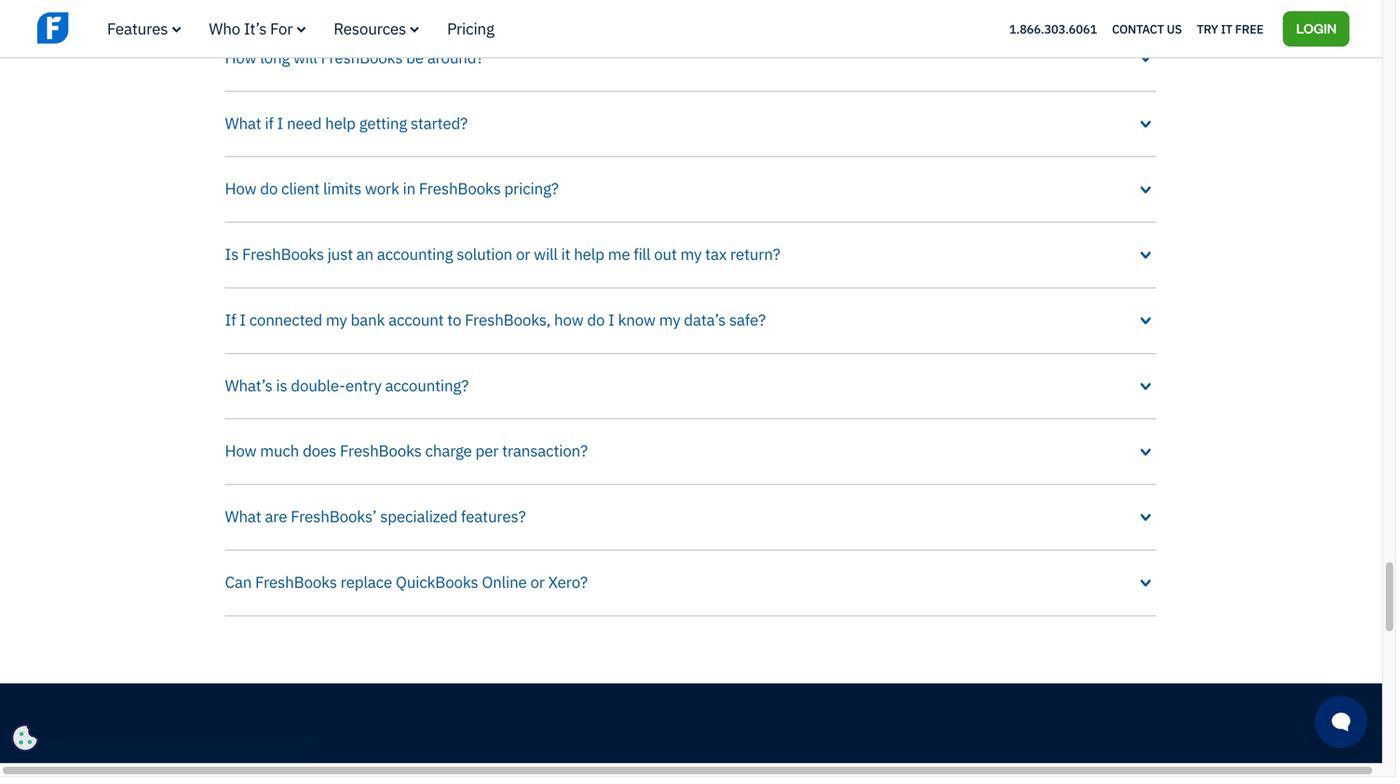 Task type: describe. For each thing, give the bounding box(es) containing it.
much
[[260, 440, 299, 461]]

how for how much does freshbooks charge per transaction?
[[225, 440, 257, 461]]

login link
[[1284, 11, 1350, 46]]

what for what if i need help getting started?
[[225, 113, 261, 133]]

0 horizontal spatial will
[[294, 47, 317, 67]]

accounting?
[[385, 375, 469, 395]]

what's is double-entry accounting?
[[225, 375, 469, 395]]

0 vertical spatial help
[[325, 113, 356, 133]]

accounting
[[377, 244, 453, 264]]

try
[[1197, 21, 1219, 37]]

is freshbooks just an accounting solution or will it help me fill out my tax return?
[[225, 244, 781, 264]]

login
[[1297, 19, 1337, 37]]

features?
[[461, 506, 526, 526]]

connected
[[249, 309, 322, 330]]

1 horizontal spatial i
[[277, 113, 283, 133]]

freshbooks logo image
[[37, 10, 182, 45]]

my left 'tax'
[[681, 244, 702, 264]]

how do client limits work in freshbooks pricing?
[[225, 178, 559, 199]]

0 vertical spatial or
[[516, 244, 530, 264]]

work
[[365, 178, 399, 199]]

solution
[[457, 244, 513, 264]]

if
[[225, 309, 236, 330]]

cookie consent banner dialog
[[14, 534, 293, 749]]

safe?
[[730, 309, 766, 330]]

out
[[654, 244, 677, 264]]

how much does freshbooks charge per transaction?
[[225, 440, 588, 461]]

contact us link
[[1112, 17, 1182, 41]]

account
[[389, 309, 444, 330]]

how for how long will freshbooks be around?
[[225, 47, 257, 67]]

freshbooks right can
[[255, 572, 337, 592]]

freshbooks right is
[[242, 244, 324, 264]]

freshbooks right the 'in'
[[419, 178, 501, 199]]

replace
[[341, 572, 392, 592]]

freshbooks'
[[291, 506, 377, 526]]

need
[[287, 113, 322, 133]]

is
[[276, 375, 287, 395]]

for
[[270, 18, 293, 39]]

can
[[225, 572, 252, 592]]

per
[[476, 440, 499, 461]]

0 horizontal spatial i
[[240, 309, 246, 330]]

quickbooks
[[396, 572, 478, 592]]

freshbooks down resources
[[321, 47, 403, 67]]

how for how do client limits work in freshbooks pricing?
[[225, 178, 257, 199]]

cookie preferences image
[[11, 724, 39, 752]]

specialized
[[380, 506, 458, 526]]

long
[[260, 47, 290, 67]]

in
[[403, 178, 416, 199]]



Task type: locate. For each thing, give the bounding box(es) containing it.
0 vertical spatial do
[[260, 178, 278, 199]]

data's
[[684, 309, 726, 330]]

be
[[406, 47, 424, 67]]

do left client
[[260, 178, 278, 199]]

what
[[225, 113, 261, 133], [225, 506, 261, 526]]

1 what from the top
[[225, 113, 261, 133]]

or right solution
[[516, 244, 530, 264]]

started?
[[411, 113, 468, 133]]

2 vertical spatial how
[[225, 440, 257, 461]]

0 horizontal spatial do
[[260, 178, 278, 199]]

my left bank
[[326, 309, 347, 330]]

can freshbooks replace quickbooks online or xero?
[[225, 572, 588, 592]]

freshbooks
[[321, 47, 403, 67], [419, 178, 501, 199], [242, 244, 324, 264], [340, 440, 422, 461], [255, 572, 337, 592]]

who
[[209, 18, 240, 39]]

it's
[[244, 18, 267, 39]]

is
[[225, 244, 239, 264]]

features
[[107, 18, 168, 39]]

getting
[[359, 113, 407, 133]]

pricing link
[[447, 18, 495, 39]]

limits
[[323, 178, 362, 199]]

it right "try" at the top right of the page
[[1221, 21, 1233, 37]]

charge
[[425, 440, 472, 461]]

an
[[357, 244, 374, 264]]

how
[[225, 47, 257, 67], [225, 178, 257, 199], [225, 440, 257, 461]]

0 vertical spatial it
[[1221, 21, 1233, 37]]

just
[[328, 244, 353, 264]]

2 horizontal spatial i
[[609, 309, 615, 330]]

or left xero?
[[531, 572, 545, 592]]

i
[[277, 113, 283, 133], [240, 309, 246, 330], [609, 309, 615, 330]]

help right need
[[325, 113, 356, 133]]

1 horizontal spatial will
[[534, 244, 558, 264]]

what's
[[225, 375, 273, 395]]

help left me
[[574, 244, 605, 264]]

transaction?
[[502, 440, 588, 461]]

do right how
[[587, 309, 605, 330]]

what left if
[[225, 113, 261, 133]]

features link
[[107, 18, 181, 39]]

1 horizontal spatial it
[[1221, 21, 1233, 37]]

who it's for link
[[209, 18, 306, 39]]

if i connected my bank account to freshbooks, how do i know my data's safe?
[[225, 309, 766, 330]]

what left are at the left of page
[[225, 506, 261, 526]]

contact us
[[1112, 21, 1182, 37]]

xero?
[[548, 572, 588, 592]]

1 vertical spatial what
[[225, 506, 261, 526]]

double-
[[291, 375, 346, 395]]

0 vertical spatial how
[[225, 47, 257, 67]]

resources
[[334, 18, 406, 39]]

will
[[294, 47, 317, 67], [534, 244, 558, 264]]

my right know
[[659, 309, 681, 330]]

to
[[447, 309, 461, 330]]

what for what are freshbooks' specialized features?
[[225, 506, 261, 526]]

what are freshbooks' specialized features?
[[225, 506, 526, 526]]

help
[[325, 113, 356, 133], [574, 244, 605, 264]]

0 horizontal spatial help
[[325, 113, 356, 133]]

1.866.303.6061 link
[[1010, 21, 1098, 37]]

return?
[[731, 244, 781, 264]]

freshbooks,
[[465, 309, 551, 330]]

bank
[[351, 309, 385, 330]]

will right long
[[294, 47, 317, 67]]

pricing?
[[504, 178, 559, 199]]

do
[[260, 178, 278, 199], [587, 309, 605, 330]]

1 vertical spatial it
[[561, 244, 571, 264]]

will right solution
[[534, 244, 558, 264]]

how left client
[[225, 178, 257, 199]]

3 how from the top
[[225, 440, 257, 461]]

free
[[1236, 21, 1264, 37]]

how long will freshbooks be around?
[[225, 47, 484, 67]]

fill
[[634, 244, 651, 264]]

does
[[303, 440, 336, 461]]

what if i need help getting started?
[[225, 113, 468, 133]]

how down who it's for
[[225, 47, 257, 67]]

or
[[516, 244, 530, 264], [531, 572, 545, 592]]

2 how from the top
[[225, 178, 257, 199]]

entry
[[346, 375, 382, 395]]

online
[[482, 572, 527, 592]]

1 horizontal spatial help
[[574, 244, 605, 264]]

0 vertical spatial will
[[294, 47, 317, 67]]

1 vertical spatial how
[[225, 178, 257, 199]]

freshbooks right the does
[[340, 440, 422, 461]]

how
[[554, 309, 584, 330]]

it left me
[[561, 244, 571, 264]]

pricing
[[447, 18, 495, 39]]

1 vertical spatial will
[[534, 244, 558, 264]]

if
[[265, 113, 274, 133]]

1 vertical spatial or
[[531, 572, 545, 592]]

are
[[265, 506, 287, 526]]

1.866.303.6061
[[1010, 21, 1098, 37]]

us
[[1167, 21, 1182, 37]]

it
[[1221, 21, 1233, 37], [561, 244, 571, 264]]

1 vertical spatial help
[[574, 244, 605, 264]]

1 vertical spatial do
[[587, 309, 605, 330]]

around?
[[427, 47, 484, 67]]

my
[[681, 244, 702, 264], [326, 309, 347, 330], [659, 309, 681, 330]]

1 horizontal spatial do
[[587, 309, 605, 330]]

how left much
[[225, 440, 257, 461]]

try it free
[[1197, 21, 1264, 37]]

client
[[281, 178, 320, 199]]

try it free link
[[1197, 17, 1264, 41]]

dialog
[[0, 0, 1397, 777]]

0 vertical spatial what
[[225, 113, 261, 133]]

resources link
[[334, 18, 419, 39]]

who it's for
[[209, 18, 293, 39]]

0 horizontal spatial it
[[561, 244, 571, 264]]

me
[[608, 244, 630, 264]]

1 how from the top
[[225, 47, 257, 67]]

tax
[[705, 244, 727, 264]]

2 what from the top
[[225, 506, 261, 526]]

contact
[[1112, 21, 1165, 37]]

know
[[618, 309, 656, 330]]



Task type: vqa. For each thing, say whether or not it's contained in the screenshot.
'–'
no



